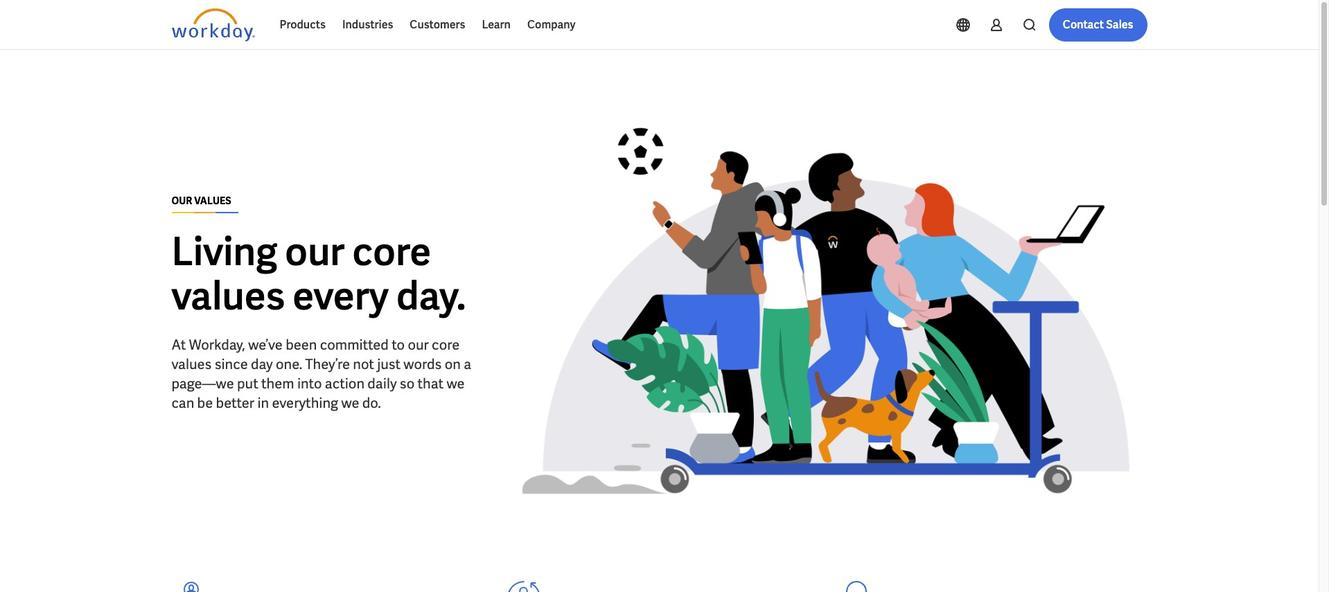 Task type: describe. For each thing, give the bounding box(es) containing it.
do.
[[362, 394, 381, 412]]

our inside the at workday, we've been committed to our core values since day one. they're not just words on a page—we put them into action daily so that we can be better in everything we do.
[[408, 336, 429, 354]]

committed
[[320, 336, 389, 354]]

not
[[353, 355, 374, 373]]

values inside the at workday, we've been committed to our core values since day one. they're not just words on a page—we put them into action daily so that we can be better in everything we do.
[[171, 355, 212, 373]]

values
[[194, 194, 231, 207]]

contact sales link
[[1049, 8, 1147, 42]]

at workday, we've been committed to our core values since day one. they're not just words on a page—we put them into action daily so that we can be better in everything we do.
[[171, 336, 471, 412]]

better
[[216, 394, 254, 412]]

on
[[445, 355, 461, 373]]

them
[[261, 375, 294, 393]]

page—we
[[171, 375, 234, 393]]

core inside the at workday, we've been committed to our core values since day one. they're not just words on a page—we put them into action daily so that we can be better in everything we do.
[[432, 336, 460, 354]]

we've
[[248, 336, 283, 354]]

industries
[[342, 17, 393, 32]]

products
[[280, 17, 326, 32]]

customers button
[[401, 8, 474, 42]]

day.
[[396, 271, 466, 321]]

company button
[[519, 8, 584, 42]]

living
[[171, 226, 277, 277]]

that
[[418, 375, 444, 393]]

just
[[377, 355, 401, 373]]

action
[[325, 375, 365, 393]]

contact sales
[[1063, 17, 1133, 32]]

a
[[464, 355, 471, 373]]

learn button
[[474, 8, 519, 42]]

company
[[527, 17, 575, 32]]

in
[[257, 394, 269, 412]]

one.
[[276, 355, 302, 373]]

core inside living our core values every day.
[[352, 226, 431, 277]]

our
[[171, 194, 192, 207]]

at
[[171, 336, 186, 354]]

every
[[293, 271, 389, 321]]



Task type: vqa. For each thing, say whether or not it's contained in the screenshot.
first video
no



Task type: locate. For each thing, give the bounding box(es) containing it.
values up page—we in the left bottom of the page
[[171, 355, 212, 373]]

1 values from the top
[[171, 271, 285, 321]]

0 horizontal spatial core
[[352, 226, 431, 277]]

2 values from the top
[[171, 355, 212, 373]]

0 vertical spatial we
[[447, 375, 465, 393]]

values up workday, at the bottom
[[171, 271, 285, 321]]

0 vertical spatial our
[[285, 226, 345, 277]]

to
[[392, 336, 405, 354]]

our inside living our core values every day.
[[285, 226, 345, 277]]

0 vertical spatial core
[[352, 226, 431, 277]]

been
[[286, 336, 317, 354]]

0 horizontal spatial our
[[285, 226, 345, 277]]

industries button
[[334, 8, 401, 42]]

everything
[[272, 394, 338, 412]]

0 horizontal spatial we
[[341, 394, 359, 412]]

customers
[[410, 17, 465, 32]]

1 vertical spatial we
[[341, 394, 359, 412]]

daily
[[367, 375, 397, 393]]

contact
[[1063, 17, 1104, 32]]

we down on
[[447, 375, 465, 393]]

so
[[400, 375, 415, 393]]

words
[[404, 355, 442, 373]]

living our core values every day.
[[171, 226, 466, 321]]

our
[[285, 226, 345, 277], [408, 336, 429, 354]]

1 vertical spatial our
[[408, 336, 429, 354]]

1 horizontal spatial core
[[432, 336, 460, 354]]

go to the homepage image
[[171, 8, 255, 42]]

be
[[197, 394, 213, 412]]

learn
[[482, 17, 511, 32]]

1 vertical spatial core
[[432, 336, 460, 354]]

values
[[171, 271, 285, 321], [171, 355, 212, 373]]

values inside living our core values every day.
[[171, 271, 285, 321]]

illustration of scooter workday people with soccer ball image
[[504, 94, 1147, 523]]

can
[[171, 394, 194, 412]]

since
[[215, 355, 248, 373]]

we
[[447, 375, 465, 393], [341, 394, 359, 412]]

1 vertical spatial values
[[171, 355, 212, 373]]

workday,
[[189, 336, 245, 354]]

core
[[352, 226, 431, 277], [432, 336, 460, 354]]

0 vertical spatial values
[[171, 271, 285, 321]]

our values
[[171, 194, 231, 207]]

products button
[[271, 8, 334, 42]]

1 horizontal spatial our
[[408, 336, 429, 354]]

we down action
[[341, 394, 359, 412]]

day
[[251, 355, 273, 373]]

1 horizontal spatial we
[[447, 375, 465, 393]]

into
[[297, 375, 322, 393]]

they're
[[305, 355, 350, 373]]

put
[[237, 375, 258, 393]]

sales
[[1106, 17, 1133, 32]]



